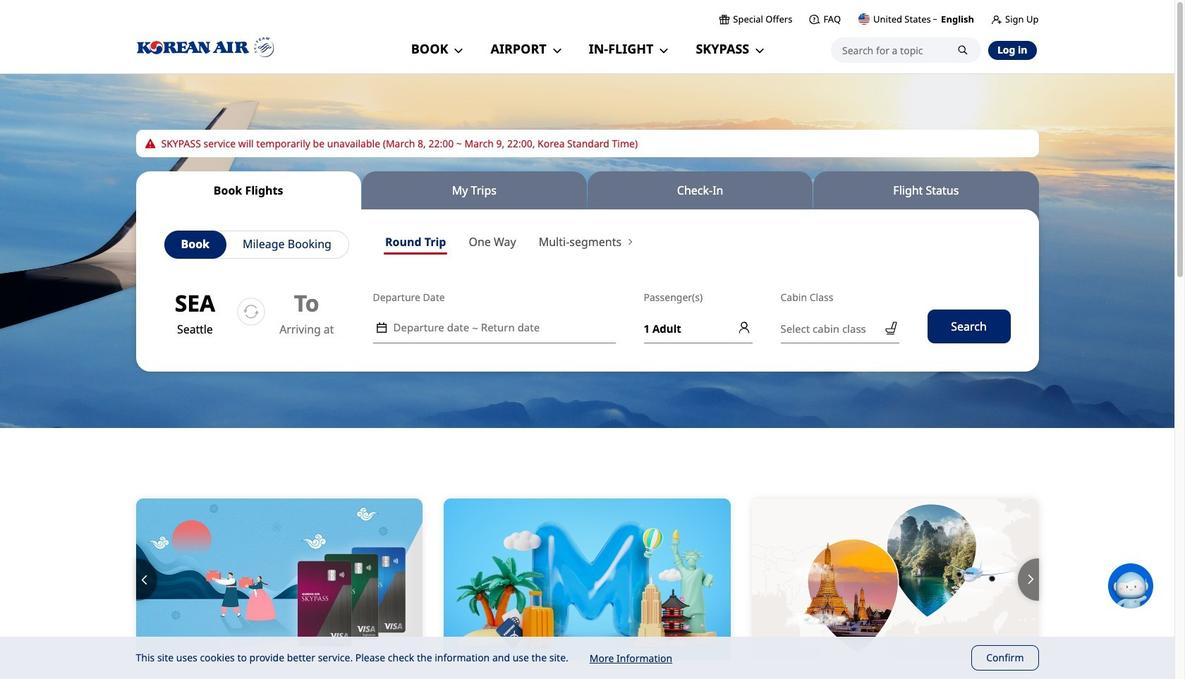 Task type: describe. For each thing, give the bounding box(es) containing it.
itinerary type group
[[374, 231, 528, 258]]



Task type: vqa. For each thing, say whether or not it's contained in the screenshot.
Booking type 'group'
yes



Task type: locate. For each thing, give the bounding box(es) containing it.
booking type group
[[164, 231, 349, 259]]

tab list
[[136, 171, 1039, 210]]



